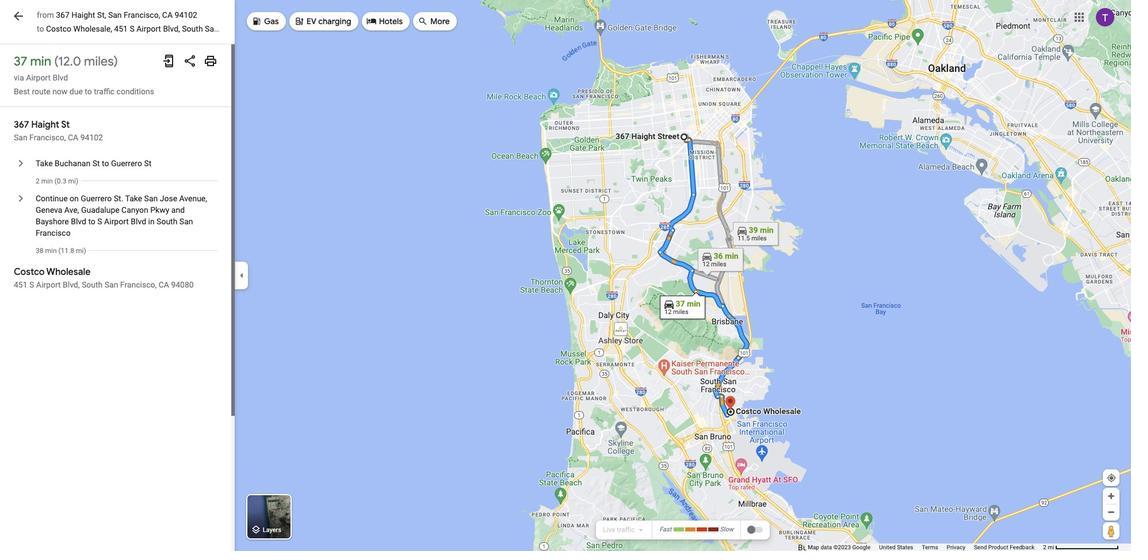 Task type: describe. For each thing, give the bounding box(es) containing it.
live traffic option
[[603, 526, 635, 534]]

0 horizontal spatial take
[[36, 159, 53, 168]]

ca inside the costco wholesale 451 s airport blvd, south san francisco, ca 94080
[[159, 280, 169, 289]]

take inside continue on guerrero st . take san jose avenue , geneva ave , guadalupe canyon pkwy and bayshore blvd to s airport blvd in
[[125, 194, 142, 203]]

take buchanan st to guerrero st
[[36, 159, 152, 168]]

367 inside from 367 haight st, san francisco, ca 94102 to costco wholesale, 451 s airport blvd, south san francisco, ca 94080
[[56, 10, 70, 20]]

94102 inside from 367 haight st, san francisco, ca 94102 to costco wholesale, 451 s airport blvd, south san francisco, ca 94080
[[175, 10, 197, 20]]

data
[[821, 544, 832, 551]]

( for 12.0
[[54, 54, 58, 70]]

0 vertical spatial guerrero
[[111, 159, 142, 168]]

2 for 2 mi
[[1043, 544, 1047, 551]]

map
[[808, 544, 819, 551]]

to inside from 367 haight st, san francisco, ca 94102 to costco wholesale, 451 s airport blvd, south san francisco, ca 94080
[[37, 24, 44, 33]]

ave
[[64, 205, 77, 215]]

) for 0.3
[[76, 177, 78, 185]]

san inside continue on guerrero st . take san jose avenue , geneva ave , guadalupe canyon pkwy and bayshore blvd to s airport blvd in
[[144, 194, 158, 203]]

 Show traffic  checkbox
[[748, 525, 764, 535]]

 gas
[[251, 15, 279, 27]]

st inside continue on guerrero st . take san jose avenue , geneva ave , guadalupe canyon pkwy and bayshore blvd to s airport blvd in
[[114, 194, 121, 203]]

zoom out image
[[1107, 508, 1116, 517]]

states
[[897, 544, 914, 551]]

francisco
[[36, 228, 71, 238]]

main content containing 37 min
[[0, 0, 294, 551]]

367 inside the 367 haight st san francisco, ca 94102
[[14, 119, 29, 131]]

layers
[[263, 527, 281, 534]]

st up pkwy
[[144, 159, 152, 168]]

s inside continue on guerrero st . take san jose avenue , geneva ave , guadalupe canyon pkwy and bayshore blvd to s airport blvd in
[[97, 217, 102, 226]]


[[366, 15, 377, 27]]

jose
[[160, 194, 177, 203]]

conditions
[[117, 87, 154, 96]]

blvd, inside from 367 haight st, san francisco, ca 94102 to costco wholesale, 451 s airport blvd, south san francisco, ca 94080
[[163, 24, 180, 33]]

terms
[[922, 544, 938, 551]]

37 min ( 12.0 miles ) via airport blvd best route now due to traffic conditions
[[14, 54, 154, 96]]

due
[[70, 87, 83, 96]]

1 horizontal spatial ,
[[206, 194, 207, 203]]

st,
[[97, 10, 106, 20]]

via
[[14, 73, 24, 82]]

more
[[430, 16, 450, 26]]

south inside the costco wholesale 451 s airport blvd, south san francisco, ca 94080
[[82, 280, 103, 289]]

 more
[[418, 15, 450, 27]]

united states button
[[879, 544, 914, 551]]

ca inside the 367 haight st san francisco, ca 94102
[[68, 133, 78, 142]]

live traffic list box
[[603, 525, 645, 535]]

( for 11.8
[[58, 247, 61, 255]]

show street view coverage image
[[1103, 522, 1120, 540]]

costco wholesale 451 s airport blvd, south san francisco, ca 94080
[[14, 266, 194, 289]]

best
[[14, 87, 30, 96]]

©2023
[[834, 544, 851, 551]]

buchanan
[[55, 159, 90, 168]]

and
[[171, 205, 185, 215]]

to inside 37 min ( 12.0 miles ) via airport blvd best route now due to traffic conditions
[[85, 87, 92, 96]]

charging
[[318, 16, 351, 26]]

airport inside from 367 haight st, san francisco, ca 94102 to costco wholesale, 451 s airport blvd, south san francisco, ca 94080
[[136, 24, 161, 33]]

94080 inside the costco wholesale 451 s airport blvd, south san francisco, ca 94080
[[171, 280, 194, 289]]

send product feedback
[[974, 544, 1035, 551]]


[[294, 15, 304, 27]]

costco inside the costco wholesale 451 s airport blvd, south san francisco, ca 94080
[[14, 266, 45, 278]]

haight inside from 367 haight st, san francisco, ca 94102 to costco wholesale, 451 s airport blvd, south san francisco, ca 94080
[[71, 10, 95, 20]]

37
[[14, 54, 27, 70]]

now
[[52, 87, 68, 96]]

airport inside continue on guerrero st . take san jose avenue , geneva ave , guadalupe canyon pkwy and bayshore blvd to s airport blvd in
[[104, 217, 129, 226]]

pkwy
[[150, 205, 169, 215]]

south san francisco
[[36, 217, 193, 238]]

footer inside the google maps element
[[808, 544, 1043, 551]]

route
[[32, 87, 50, 96]]

1 vertical spatial ,
[[77, 205, 79, 215]]

san inside the 367 haight st san francisco, ca 94102
[[14, 133, 27, 142]]

in
[[148, 217, 155, 226]]

avenue
[[179, 194, 206, 203]]

slow
[[720, 526, 734, 534]]

continue
[[36, 194, 68, 203]]

 hotels
[[366, 15, 403, 27]]

privacy
[[947, 544, 966, 551]]

( for 0.3
[[55, 177, 57, 185]]

miles
[[84, 54, 114, 70]]

0.3
[[57, 177, 66, 185]]

costco inside from 367 haight st, san francisco, ca 94102 to costco wholesale, 451 s airport blvd, south san francisco, ca 94080
[[46, 24, 71, 33]]

451 inside from 367 haight st, san francisco, ca 94102 to costco wholesale, 451 s airport blvd, south san francisco, ca 94080
[[114, 24, 128, 33]]



Task type: vqa. For each thing, say whether or not it's contained in the screenshot.
 Restaurants
no



Task type: locate. For each thing, give the bounding box(es) containing it.
1 horizontal spatial take
[[125, 194, 142, 203]]

94080
[[271, 24, 294, 33], [171, 280, 194, 289]]

2 horizontal spatial blvd
[[131, 217, 146, 226]]

367 right from
[[56, 10, 70, 20]]

canyon
[[121, 205, 148, 215]]

1 vertical spatial mi
[[76, 247, 84, 255]]

s inside from 367 haight st, san francisco, ca 94102 to costco wholesale, 451 s airport blvd, south san francisco, ca 94080
[[130, 24, 134, 33]]

0 vertical spatial traffic
[[94, 87, 115, 96]]

0 vertical spatial south
[[182, 24, 203, 33]]

airport inside the costco wholesale 451 s airport blvd, south san francisco, ca 94080
[[36, 280, 61, 289]]

show your location image
[[1107, 473, 1117, 483]]

1 vertical spatial costco
[[14, 266, 45, 278]]

2 mi
[[1043, 544, 1054, 551]]

, down on
[[77, 205, 79, 215]]

, right jose
[[206, 194, 207, 203]]

footer containing map data ©2023 google
[[808, 544, 1043, 551]]

guerrero up "guadalupe"
[[81, 194, 112, 203]]

min right 38
[[45, 247, 57, 255]]

san inside south san francisco
[[179, 217, 193, 226]]

1 vertical spatial 367
[[14, 119, 29, 131]]

1 vertical spatial haight
[[31, 119, 59, 131]]

0 horizontal spatial ,
[[77, 205, 79, 215]]

0 horizontal spatial )
[[76, 177, 78, 185]]

traffic right live
[[617, 526, 635, 534]]

airport right wholesale,
[[136, 24, 161, 33]]

san inside the costco wholesale 451 s airport blvd, south san francisco, ca 94080
[[105, 280, 118, 289]]

airport inside 37 min ( 12.0 miles ) via airport blvd best route now due to traffic conditions
[[26, 73, 51, 82]]

0 vertical spatial min
[[30, 54, 51, 70]]

collapse side panel image
[[235, 269, 248, 282]]

st inside the 367 haight st san francisco, ca 94102
[[61, 119, 70, 131]]

1 horizontal spatial 2
[[1043, 544, 1047, 551]]

st
[[61, 119, 70, 131], [92, 159, 100, 168], [144, 159, 152, 168], [114, 194, 121, 203]]

)
[[114, 54, 118, 70], [76, 177, 78, 185], [84, 247, 86, 255]]

blvd
[[53, 73, 68, 82], [71, 217, 86, 226], [131, 217, 146, 226]]

1 vertical spatial min
[[41, 177, 53, 185]]

min right 37
[[30, 54, 51, 70]]

1 horizontal spatial )
[[84, 247, 86, 255]]

0 horizontal spatial costco
[[14, 266, 45, 278]]

live traffic
[[603, 526, 635, 534]]

footer
[[808, 544, 1043, 551]]

blvd, inside the costco wholesale 451 s airport blvd, south san francisco, ca 94080
[[63, 280, 80, 289]]

francisco, inside the costco wholesale 451 s airport blvd, south san francisco, ca 94080
[[120, 280, 157, 289]]

blvd up now
[[53, 73, 68, 82]]

min inside 37 min ( 12.0 miles ) via airport blvd best route now due to traffic conditions
[[30, 54, 51, 70]]

1 vertical spatial take
[[125, 194, 142, 203]]

to inside continue on guerrero st . take san jose avenue , geneva ave , guadalupe canyon pkwy and bayshore blvd to s airport blvd in
[[88, 217, 95, 226]]

to
[[37, 24, 44, 33], [85, 87, 92, 96], [102, 159, 109, 168], [88, 217, 95, 226]]

airport down "guadalupe"
[[104, 217, 129, 226]]

on
[[70, 194, 79, 203]]

2 vertical spatial s
[[29, 280, 34, 289]]

mi for buchanan st
[[68, 177, 76, 185]]

0 vertical spatial 367
[[56, 10, 70, 20]]

2 horizontal spatial s
[[130, 24, 134, 33]]

to down "guadalupe"
[[88, 217, 95, 226]]

s
[[130, 24, 134, 33], [97, 217, 102, 226], [29, 280, 34, 289]]

2 vertical spatial mi
[[1048, 544, 1054, 551]]

0 horizontal spatial south
[[82, 280, 103, 289]]

.
[[121, 194, 123, 203]]

min left 0.3
[[41, 177, 53, 185]]

(
[[54, 54, 58, 70], [55, 177, 57, 185], [58, 247, 61, 255]]

1 horizontal spatial blvd,
[[163, 24, 180, 33]]

1 horizontal spatial haight
[[71, 10, 95, 20]]

geneva
[[36, 205, 62, 215]]

( up continue
[[55, 177, 57, 185]]

2 horizontal spatial )
[[114, 54, 118, 70]]

airport down wholesale
[[36, 280, 61, 289]]

1 horizontal spatial 367
[[56, 10, 70, 20]]

google
[[852, 544, 871, 551]]

privacy button
[[947, 544, 966, 551]]

1 vertical spatial blvd,
[[63, 280, 80, 289]]

haight
[[71, 10, 95, 20], [31, 119, 59, 131]]

send product feedback button
[[974, 544, 1035, 551]]

0 vertical spatial costco
[[46, 24, 71, 33]]

451
[[114, 24, 128, 33], [14, 280, 27, 289]]

2 vertical spatial )
[[84, 247, 86, 255]]

1 vertical spatial 94080
[[171, 280, 194, 289]]

2 horizontal spatial south
[[182, 24, 203, 33]]

francisco, inside the 367 haight st san francisco, ca 94102
[[29, 133, 66, 142]]

san
[[108, 10, 122, 20], [205, 24, 219, 33], [14, 133, 27, 142], [144, 194, 158, 203], [179, 217, 193, 226], [105, 280, 118, 289]]

0 horizontal spatial blvd,
[[63, 280, 80, 289]]

google maps element
[[0, 0, 1131, 551]]

wholesale,
[[73, 24, 112, 33]]

) for 12.0
[[114, 54, 118, 70]]

1 vertical spatial traffic
[[617, 526, 635, 534]]

1 horizontal spatial costco
[[46, 24, 71, 33]]

367 haight st san francisco, ca 94102
[[14, 119, 103, 142]]

1 horizontal spatial traffic
[[617, 526, 635, 534]]

( down francisco
[[58, 247, 61, 255]]

0 vertical spatial 94102
[[175, 10, 197, 20]]

2 for 2 min ( 0.3 mi )
[[36, 177, 40, 185]]

live
[[603, 526, 615, 534]]

blvd,
[[163, 24, 180, 33], [63, 280, 80, 289]]

map data ©2023 google
[[808, 544, 871, 551]]

costco down from
[[46, 24, 71, 33]]

0 horizontal spatial traffic
[[94, 87, 115, 96]]

1 vertical spatial )
[[76, 177, 78, 185]]

product
[[988, 544, 1009, 551]]

2
[[36, 177, 40, 185], [1043, 544, 1047, 551]]

38
[[36, 247, 43, 255]]

0 vertical spatial s
[[130, 24, 134, 33]]

take
[[36, 159, 53, 168], [125, 194, 142, 203]]

to down from
[[37, 24, 44, 33]]

0 vertical spatial 451
[[114, 24, 128, 33]]

send
[[974, 544, 987, 551]]

) inside 37 min ( 12.0 miles ) via airport blvd best route now due to traffic conditions
[[114, 54, 118, 70]]

haight down route at the left top of page
[[31, 119, 59, 131]]

( inside 37 min ( 12.0 miles ) via airport blvd best route now due to traffic conditions
[[54, 54, 58, 70]]

google account: tyler black  
(blacklashes1000@gmail.com) image
[[1096, 8, 1115, 26]]

) up conditions
[[114, 54, 118, 70]]

1 vertical spatial 451
[[14, 280, 27, 289]]

guerrero inside continue on guerrero st . take san jose avenue , geneva ave , guadalupe canyon pkwy and bayshore blvd to s airport blvd in
[[81, 194, 112, 203]]

min
[[30, 54, 51, 70], [41, 177, 53, 185], [45, 247, 57, 255]]

guerrero up .
[[111, 159, 142, 168]]

 ev charging
[[294, 15, 351, 27]]

0 horizontal spatial 2
[[36, 177, 40, 185]]

airport up route at the left top of page
[[26, 73, 51, 82]]


[[418, 15, 428, 27]]

,
[[206, 194, 207, 203], [77, 205, 79, 215]]

0 horizontal spatial s
[[29, 280, 34, 289]]

1 vertical spatial 94102
[[80, 133, 103, 142]]

terms button
[[922, 544, 938, 551]]

south
[[182, 24, 203, 33], [157, 217, 177, 226], [82, 280, 103, 289]]

0 horizontal spatial 451
[[14, 280, 27, 289]]

fast
[[660, 526, 672, 534]]

traffic inside 37 min ( 12.0 miles ) via airport blvd best route now due to traffic conditions
[[94, 87, 115, 96]]

mi right 0.3
[[68, 177, 76, 185]]

( up now
[[54, 54, 58, 70]]

0 vertical spatial haight
[[71, 10, 95, 20]]

2 inside region
[[36, 177, 40, 185]]

st up "guadalupe"
[[114, 194, 121, 203]]

mi right feedback
[[1048, 544, 1054, 551]]

1 horizontal spatial 451
[[114, 24, 128, 33]]

2 mi button
[[1043, 544, 1119, 551]]

mi for guerrero st
[[76, 247, 84, 255]]

mi right 11.8
[[76, 247, 84, 255]]

feedback
[[1010, 544, 1035, 551]]

directions from 367 haight st, san francisco, ca 94102 to costco wholesale, 451 s airport blvd, south san francisco, ca 94080 region
[[0, 44, 235, 551]]

st right buchanan
[[92, 159, 100, 168]]

0 vertical spatial mi
[[68, 177, 76, 185]]

take right .
[[125, 194, 142, 203]]

from
[[37, 10, 54, 20]]

united
[[879, 544, 896, 551]]

from 367 haight st, san francisco, ca 94102 to costco wholesale, 451 s airport blvd, south san francisco, ca 94080
[[37, 10, 294, 33]]

wholesale
[[46, 266, 91, 278]]

traffic inside "list box"
[[617, 526, 635, 534]]

2 vertical spatial (
[[58, 247, 61, 255]]

) for 11.8
[[84, 247, 86, 255]]

traffic
[[94, 87, 115, 96], [617, 526, 635, 534]]

1 horizontal spatial south
[[157, 217, 177, 226]]

0 horizontal spatial 94080
[[171, 280, 194, 289]]

1 vertical spatial s
[[97, 217, 102, 226]]

2 vertical spatial min
[[45, 247, 57, 255]]

south inside south san francisco
[[157, 217, 177, 226]]

airport
[[136, 24, 161, 33], [26, 73, 51, 82], [104, 217, 129, 226], [36, 280, 61, 289]]

min for 37
[[30, 54, 51, 70]]

) right 0.3
[[76, 177, 78, 185]]

0 vertical spatial )
[[114, 54, 118, 70]]

blvd down ave
[[71, 217, 86, 226]]

367
[[56, 10, 70, 20], [14, 119, 29, 131]]

0 horizontal spatial blvd
[[53, 73, 68, 82]]

min for 2
[[41, 177, 53, 185]]

0 vertical spatial (
[[54, 54, 58, 70]]

11.8
[[61, 247, 74, 255]]

0 horizontal spatial 94102
[[80, 133, 103, 142]]

1 vertical spatial (
[[55, 177, 57, 185]]

blvd down canyon
[[131, 217, 146, 226]]

main content
[[0, 0, 294, 551]]

st down now
[[61, 119, 70, 131]]

1 horizontal spatial 94102
[[175, 10, 197, 20]]

94102 inside the 367 haight st san francisco, ca 94102
[[80, 133, 103, 142]]

blvd inside 37 min ( 12.0 miles ) via airport blvd best route now due to traffic conditions
[[53, 73, 68, 82]]

0 vertical spatial 94080
[[271, 24, 294, 33]]

1 horizontal spatial s
[[97, 217, 102, 226]]

haight up wholesale,
[[71, 10, 95, 20]]

zoom in image
[[1107, 492, 1116, 501]]

0 horizontal spatial 367
[[14, 119, 29, 131]]

1 vertical spatial 2
[[1043, 544, 1047, 551]]

south inside from 367 haight st, san francisco, ca 94102 to costco wholesale, 451 s airport blvd, south san francisco, ca 94080
[[182, 24, 203, 33]]

2 right feedback
[[1043, 544, 1047, 551]]

traffic right due
[[94, 87, 115, 96]]

hotels
[[379, 16, 403, 26]]

to right due
[[85, 87, 92, 96]]

38 min ( 11.8 mi )
[[36, 247, 86, 255]]

francisco,
[[124, 10, 160, 20], [220, 24, 257, 33], [29, 133, 66, 142], [120, 280, 157, 289]]

haight inside the 367 haight st san francisco, ca 94102
[[31, 119, 59, 131]]

0 vertical spatial take
[[36, 159, 53, 168]]

2 min ( 0.3 mi )
[[36, 177, 78, 185]]

12.0
[[58, 54, 81, 70]]

2 vertical spatial south
[[82, 280, 103, 289]]

continue on guerrero st . take san jose avenue , geneva ave , guadalupe canyon pkwy and bayshore blvd to s airport blvd in
[[36, 194, 207, 226]]

s inside the costco wholesale 451 s airport blvd, south san francisco, ca 94080
[[29, 280, 34, 289]]

guerrero
[[111, 159, 142, 168], [81, 194, 112, 203]]

94080 inside from 367 haight st, san francisco, ca 94102 to costco wholesale, 451 s airport blvd, south san francisco, ca 94080
[[271, 24, 294, 33]]

costco down 38
[[14, 266, 45, 278]]


[[251, 15, 262, 27]]

take up 2 min ( 0.3 mi )
[[36, 159, 53, 168]]

guadalupe
[[81, 205, 120, 215]]

367 down the 'best'
[[14, 119, 29, 131]]

1 horizontal spatial 94080
[[271, 24, 294, 33]]

94102
[[175, 10, 197, 20], [80, 133, 103, 142]]

mi
[[68, 177, 76, 185], [76, 247, 84, 255], [1048, 544, 1054, 551]]

bayshore
[[36, 217, 69, 226]]

min for 38
[[45, 247, 57, 255]]

451 inside the costco wholesale 451 s airport blvd, south san francisco, ca 94080
[[14, 280, 27, 289]]

ev
[[307, 16, 316, 26]]

1 vertical spatial south
[[157, 217, 177, 226]]

2 up continue
[[36, 177, 40, 185]]

1 horizontal spatial blvd
[[71, 217, 86, 226]]

0 vertical spatial 2
[[36, 177, 40, 185]]

to right buchanan
[[102, 159, 109, 168]]

ca
[[162, 10, 173, 20], [259, 24, 269, 33], [68, 133, 78, 142], [159, 280, 169, 289]]

united states
[[879, 544, 914, 551]]

) right 11.8
[[84, 247, 86, 255]]

0 horizontal spatial haight
[[31, 119, 59, 131]]

0 vertical spatial ,
[[206, 194, 207, 203]]

1 vertical spatial guerrero
[[81, 194, 112, 203]]

gas
[[264, 16, 279, 26]]

0 vertical spatial blvd,
[[163, 24, 180, 33]]



